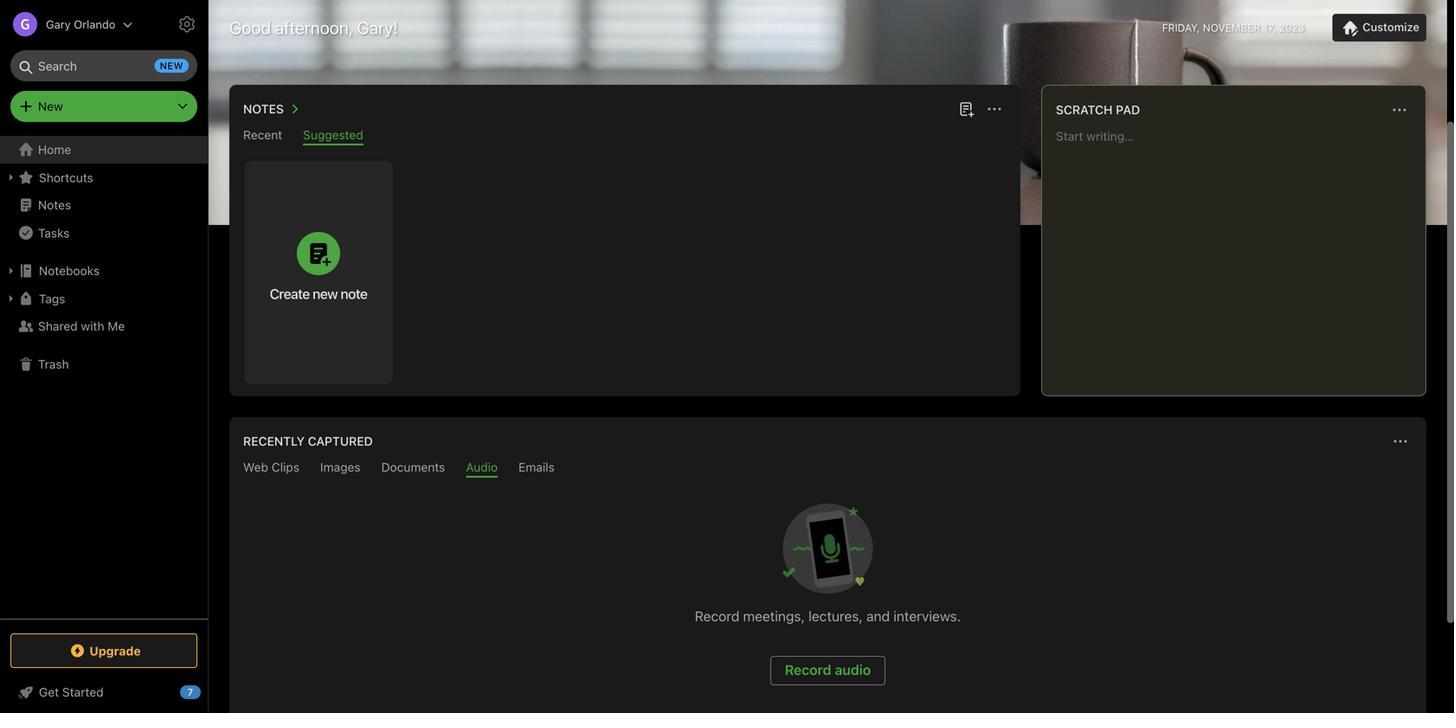 Task type: vqa. For each thing, say whether or not it's contained in the screenshot.
Good
yes



Task type: describe. For each thing, give the bounding box(es) containing it.
shared with me link
[[0, 313, 207, 340]]

with
[[81, 319, 104, 333]]

notes button
[[240, 99, 305, 120]]

new button
[[10, 91, 197, 122]]

emails
[[519, 460, 555, 475]]

friday,
[[1163, 22, 1201, 34]]

web
[[243, 460, 268, 475]]

suggested tab
[[303, 128, 364, 145]]

scratch pad
[[1056, 103, 1141, 117]]

me
[[108, 319, 125, 333]]

trash link
[[0, 351, 207, 378]]

0 horizontal spatial more actions image
[[985, 99, 1005, 120]]

clips
[[272, 460, 300, 475]]

create new note
[[270, 286, 367, 302]]

shared
[[38, 319, 78, 333]]

more actions field for scratch pad
[[1388, 98, 1412, 122]]

tasks button
[[0, 219, 207, 247]]

upgrade
[[89, 644, 141, 658]]

started
[[62, 685, 104, 700]]

7
[[188, 687, 193, 698]]

recently
[[243, 434, 305, 449]]

create new note button
[[244, 161, 393, 384]]

more actions image inside field
[[1390, 100, 1411, 120]]

november
[[1204, 22, 1261, 34]]

upgrade button
[[10, 634, 197, 669]]

gary
[[46, 18, 71, 31]]

suggested tab panel
[[229, 145, 1021, 397]]

new inside search box
[[160, 60, 184, 71]]

record for record meetings, lectures, and interviews.
[[695, 608, 740, 625]]

Help and Learning task checklist field
[[0, 679, 208, 707]]

home
[[38, 142, 71, 157]]

more actions field for recently captured
[[1389, 430, 1413, 454]]

interviews.
[[894, 608, 961, 625]]

good afternoon, gary!
[[229, 17, 398, 38]]

record meetings, lectures, and interviews.
[[695, 608, 961, 625]]

documents tab
[[382, 460, 445, 478]]

tasks
[[38, 226, 70, 240]]

gary orlando
[[46, 18, 116, 31]]

tab list for recently captured
[[233, 460, 1424, 478]]

images tab
[[320, 460, 361, 478]]

orlando
[[74, 18, 116, 31]]

good
[[229, 17, 271, 38]]

notes inside tree
[[38, 198, 71, 212]]

new
[[38, 99, 63, 113]]

meetings,
[[743, 608, 805, 625]]

get
[[39, 685, 59, 700]]

audio tab
[[466, 460, 498, 478]]

images
[[320, 460, 361, 475]]

new inside button
[[313, 286, 338, 302]]

note
[[341, 286, 367, 302]]

17,
[[1264, 22, 1277, 34]]

tree containing home
[[0, 136, 208, 618]]

audio tab panel
[[229, 478, 1427, 714]]

recent tab
[[243, 128, 282, 145]]



Task type: locate. For each thing, give the bounding box(es) containing it.
customize button
[[1333, 14, 1427, 42]]

web clips
[[243, 460, 300, 475]]

recently captured button
[[240, 431, 373, 452]]

audio
[[835, 662, 871, 678]]

1 horizontal spatial notes
[[243, 102, 284, 116]]

afternoon,
[[275, 17, 353, 38]]

record
[[695, 608, 740, 625], [785, 662, 832, 678]]

1 horizontal spatial more actions image
[[1390, 100, 1411, 120]]

0 vertical spatial record
[[695, 608, 740, 625]]

1 horizontal spatial new
[[313, 286, 338, 302]]

2 tab list from the top
[[233, 460, 1424, 478]]

notes inside button
[[243, 102, 284, 116]]

new down settings icon
[[160, 60, 184, 71]]

shortcuts
[[39, 170, 93, 185]]

tab list containing recent
[[233, 128, 1018, 145]]

more actions image
[[985, 99, 1005, 120], [1390, 100, 1411, 120]]

notes up the tasks
[[38, 198, 71, 212]]

scratch
[[1056, 103, 1113, 117]]

web clips tab
[[243, 460, 300, 478]]

notebooks
[[39, 264, 100, 278]]

gary!
[[357, 17, 398, 38]]

emails tab
[[519, 460, 555, 478]]

Search text field
[[23, 50, 185, 81]]

More actions field
[[983, 97, 1007, 121], [1388, 98, 1412, 122], [1389, 430, 1413, 454]]

more actions image
[[1391, 431, 1412, 452]]

tags
[[39, 292, 65, 306]]

1 vertical spatial tab list
[[233, 460, 1424, 478]]

1 vertical spatial notes
[[38, 198, 71, 212]]

click to collapse image
[[201, 682, 214, 702]]

1 vertical spatial record
[[785, 662, 832, 678]]

audio
[[466, 460, 498, 475]]

trash
[[38, 357, 69, 372]]

tab list containing web clips
[[233, 460, 1424, 478]]

recent
[[243, 128, 282, 142]]

new
[[160, 60, 184, 71], [313, 286, 338, 302]]

record left audio
[[785, 662, 832, 678]]

new left note
[[313, 286, 338, 302]]

1 horizontal spatial record
[[785, 662, 832, 678]]

shortcuts button
[[0, 164, 207, 191]]

lectures,
[[809, 608, 863, 625]]

customize
[[1363, 21, 1420, 34]]

tags button
[[0, 285, 207, 313]]

pad
[[1116, 103, 1141, 117]]

shared with me
[[38, 319, 125, 333]]

record audio
[[785, 662, 871, 678]]

tab list
[[233, 128, 1018, 145], [233, 460, 1424, 478]]

expand notebooks image
[[4, 264, 18, 278]]

Start writing… text field
[[1056, 129, 1425, 382]]

home link
[[0, 136, 208, 164]]

notebooks link
[[0, 257, 207, 285]]

0 vertical spatial new
[[160, 60, 184, 71]]

record left meetings,
[[695, 608, 740, 625]]

create
[[270, 286, 310, 302]]

0 horizontal spatial notes
[[38, 198, 71, 212]]

tree
[[0, 136, 208, 618]]

0 horizontal spatial record
[[695, 608, 740, 625]]

recently captured
[[243, 434, 373, 449]]

scratch pad button
[[1053, 100, 1141, 120]]

1 tab list from the top
[[233, 128, 1018, 145]]

get started
[[39, 685, 104, 700]]

settings image
[[177, 14, 197, 35]]

notes
[[243, 102, 284, 116], [38, 198, 71, 212]]

notes link
[[0, 191, 207, 219]]

and
[[867, 608, 890, 625]]

2023
[[1280, 22, 1305, 34]]

0 horizontal spatial new
[[160, 60, 184, 71]]

notes up the recent on the left
[[243, 102, 284, 116]]

expand tags image
[[4, 292, 18, 306]]

1 vertical spatial new
[[313, 286, 338, 302]]

suggested
[[303, 128, 364, 142]]

0 vertical spatial notes
[[243, 102, 284, 116]]

Account field
[[0, 7, 133, 42]]

captured
[[308, 434, 373, 449]]

new search field
[[23, 50, 189, 81]]

tab list for notes
[[233, 128, 1018, 145]]

0 vertical spatial tab list
[[233, 128, 1018, 145]]

documents
[[382, 460, 445, 475]]

friday, november 17, 2023
[[1163, 22, 1305, 34]]

record inside button
[[785, 662, 832, 678]]

record audio button
[[771, 656, 886, 686]]

record for record audio
[[785, 662, 832, 678]]



